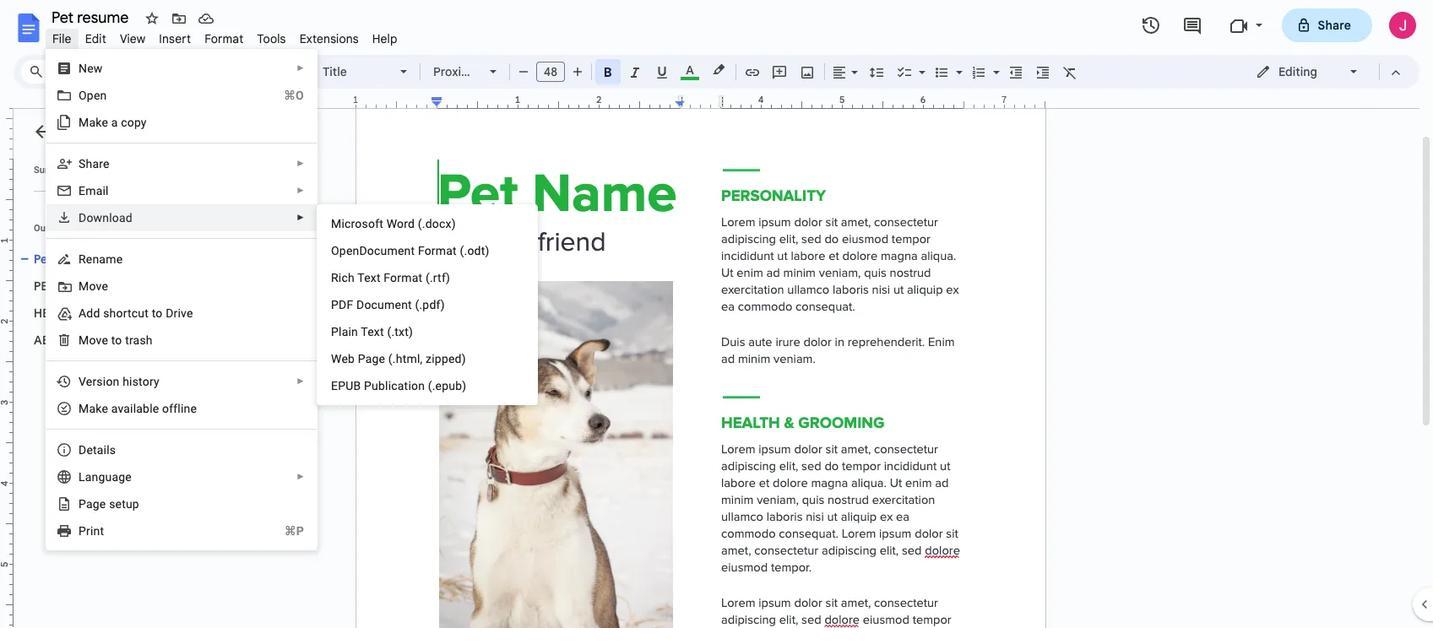 Task type: locate. For each thing, give the bounding box(es) containing it.
add
[[79, 307, 100, 320]]

view
[[120, 31, 146, 46]]

pa
[[79, 498, 93, 511]]

mode and view toolbar
[[1244, 55, 1410, 89]]

file menu item
[[46, 29, 78, 49]]

Font size field
[[537, 62, 572, 83]]

►
[[297, 63, 305, 73], [297, 159, 305, 168], [297, 186, 305, 195], [297, 213, 305, 222], [297, 377, 305, 386], [297, 472, 305, 482]]

o up the ich
[[331, 244, 340, 258]]

pdf document (.pdf) p element
[[331, 298, 450, 312]]

1 vertical spatial e
[[331, 379, 338, 393]]

outline
[[34, 223, 64, 234]]

ew
[[87, 62, 103, 75]]

0 vertical spatial p
[[331, 298, 339, 312]]

o for pendocument
[[331, 244, 340, 258]]

version
[[79, 375, 120, 389]]

p down "pa"
[[79, 525, 86, 538]]

e down s
[[79, 184, 85, 198]]

6 ► from the top
[[297, 472, 305, 482]]

r
[[79, 253, 86, 266], [331, 271, 339, 285]]

ename
[[86, 253, 123, 266]]

name
[[55, 252, 88, 267]]

e right "pa"
[[100, 498, 106, 511]]

1 horizontal spatial p
[[331, 298, 339, 312]]

proxima
[[433, 64, 478, 79]]

add shortcut to drive
[[79, 307, 193, 320]]

right margin image
[[960, 95, 1045, 108]]

about
[[34, 333, 75, 348]]

format left tools on the top of page
[[205, 31, 244, 46]]

0 vertical spatial o
[[79, 89, 87, 102]]

n ew
[[79, 62, 103, 75]]

menu bar banner
[[0, 0, 1434, 629]]

2 ► from the top
[[297, 159, 305, 168]]

Star checkbox
[[140, 7, 164, 30]]

about the owner
[[34, 333, 147, 348]]

outline heading
[[14, 222, 243, 246]]

plain t ext (.txt)
[[331, 325, 413, 339]]

menu bar containing file
[[46, 22, 404, 50]]

0 vertical spatial format
[[205, 31, 244, 46]]

publication
[[364, 379, 425, 393]]

0 horizontal spatial h
[[123, 375, 129, 389]]

top margin image
[[0, 79, 13, 164]]

h up 'e pub publication (.epub)'
[[396, 352, 403, 366]]

► for anguage
[[297, 472, 305, 482]]

trash
[[125, 334, 153, 347]]

epub publication (.epub) e element
[[331, 379, 472, 393]]

df
[[339, 298, 353, 312]]

s hare
[[79, 157, 110, 171]]

1 vertical spatial h
[[123, 375, 129, 389]]

add shortcut to drive , element
[[79, 307, 198, 320]]

p
[[331, 298, 339, 312], [79, 525, 86, 538]]

e
[[79, 184, 85, 198], [331, 379, 338, 393]]

1 vertical spatial e
[[100, 498, 106, 511]]

o down n
[[79, 89, 87, 102]]

r for ich
[[331, 271, 339, 285]]

move m element
[[79, 280, 113, 293]]

application
[[0, 0, 1434, 629]]

r ename
[[79, 253, 123, 266]]

make available offline k element
[[79, 402, 202, 416]]

make
[[79, 116, 108, 129]]

m ove
[[79, 280, 108, 293]]

e down 'web'
[[331, 379, 338, 393]]

0 horizontal spatial o
[[79, 89, 87, 102]]

checklist menu image
[[915, 61, 926, 67]]

0 vertical spatial h
[[396, 352, 403, 366]]

format menu item
[[198, 29, 250, 49]]

► for ownload
[[297, 213, 305, 222]]

(.
[[389, 352, 396, 366]]

(.doc
[[418, 217, 446, 231]]

ich
[[339, 271, 355, 285]]

microsoft word (.doc x )
[[331, 217, 456, 231]]

0 vertical spatial e
[[79, 184, 85, 198]]

ownload
[[87, 211, 133, 225]]

► for hare
[[297, 159, 305, 168]]

owner
[[103, 333, 147, 348]]

print p element
[[79, 525, 109, 538]]

4 ► from the top
[[297, 213, 305, 222]]

3 ► from the top
[[297, 186, 305, 195]]

left margin image
[[357, 95, 442, 108]]

help
[[372, 31, 398, 46]]

l
[[79, 471, 85, 484]]

version history h element
[[79, 375, 165, 389]]

plain text (.txt) t element
[[331, 325, 418, 339]]

language l element
[[79, 471, 137, 484]]

details b element
[[79, 444, 121, 457]]

1 vertical spatial p
[[79, 525, 86, 538]]

e right the ma
[[102, 402, 108, 416]]

0 horizontal spatial r
[[79, 253, 86, 266]]

edit menu item
[[78, 29, 113, 49]]

1 horizontal spatial e
[[331, 379, 338, 393]]

details
[[79, 444, 116, 457]]

format
[[205, 31, 244, 46], [418, 244, 457, 258], [384, 271, 423, 285]]

pendocument
[[340, 244, 415, 258]]

x
[[446, 217, 452, 231]]

zipped)
[[426, 352, 466, 366]]

new n element
[[79, 62, 108, 75]]

move to trash t element
[[79, 334, 158, 347]]

make a c opy
[[79, 116, 147, 129]]

p for rint
[[79, 525, 86, 538]]

0 vertical spatial e
[[102, 402, 108, 416]]

0 horizontal spatial p
[[79, 525, 86, 538]]

format up (.rtf)
[[418, 244, 457, 258]]

e for k
[[102, 402, 108, 416]]

1 vertical spatial o
[[331, 244, 340, 258]]

pet name
[[34, 252, 88, 267]]

k
[[96, 402, 102, 416]]

h right 'version'
[[123, 375, 129, 389]]

p for df
[[331, 298, 339, 312]]

Font size text field
[[537, 62, 564, 82]]

h
[[396, 352, 403, 366], [123, 375, 129, 389]]

the
[[77, 333, 100, 348]]

open o element
[[79, 89, 112, 102]]

tml,
[[403, 352, 423, 366]]

pa g e setup
[[79, 498, 139, 511]]

format inside menu item
[[205, 31, 244, 46]]

1 vertical spatial r
[[331, 271, 339, 285]]

opendocument format (.odt) o element
[[331, 244, 495, 258]]

hare
[[86, 157, 110, 171]]

rename r element
[[79, 253, 128, 266]]

Menus field
[[21, 60, 106, 84]]

0 vertical spatial r
[[79, 253, 86, 266]]

1 horizontal spatial r
[[331, 271, 339, 285]]

1 ► from the top
[[297, 63, 305, 73]]

⌘p element
[[264, 523, 304, 540]]

bulleted list menu image
[[952, 61, 963, 67]]

(.odt)
[[460, 244, 490, 258]]

(.txt)
[[387, 325, 413, 339]]

menu
[[46, 49, 318, 551], [317, 204, 538, 406]]

m
[[79, 280, 89, 293]]

1 horizontal spatial h
[[396, 352, 403, 366]]

version h istory
[[79, 375, 160, 389]]

p up plain
[[331, 298, 339, 312]]

rint
[[86, 525, 104, 538]]

available
[[111, 402, 159, 416]]

a
[[111, 116, 118, 129]]

drive
[[166, 307, 193, 320]]

share s element
[[79, 157, 115, 171]]

extensions
[[300, 31, 359, 46]]

o
[[79, 89, 87, 102], [331, 244, 340, 258]]

pen
[[87, 89, 107, 102]]

move t o trash
[[79, 334, 153, 347]]

document outline element
[[14, 109, 243, 629]]

1 horizontal spatial o
[[331, 244, 340, 258]]

editing button
[[1245, 59, 1372, 84]]

0 horizontal spatial e
[[79, 184, 85, 198]]

email e element
[[79, 184, 114, 198]]

grooming
[[93, 306, 162, 321]]

download d element
[[79, 211, 138, 225]]

menu bar
[[46, 22, 404, 50]]

format down o pendocument format (.odt)
[[384, 271, 423, 285]]



Task type: describe. For each thing, give the bounding box(es) containing it.
main toolbar
[[105, 0, 1084, 350]]

make a copy c element
[[79, 116, 152, 129]]

mail
[[85, 184, 109, 198]]

r ich text format (.rtf)
[[331, 271, 450, 285]]

web page (.html, zipped) h element
[[331, 352, 471, 366]]

summary
[[34, 165, 74, 176]]

1
[[353, 94, 359, 106]]

application containing share
[[0, 0, 1434, 629]]

pet
[[34, 252, 52, 267]]

l anguage
[[79, 471, 132, 484]]

o for pen
[[79, 89, 87, 102]]

title
[[323, 64, 347, 79]]

line & paragraph spacing image
[[867, 60, 887, 84]]

t
[[361, 325, 368, 339]]

extensions menu item
[[293, 29, 366, 49]]

o pen
[[79, 89, 107, 102]]

word
[[387, 217, 415, 231]]

e for pub
[[331, 379, 338, 393]]

2 vertical spatial format
[[384, 271, 423, 285]]

editing
[[1279, 64, 1318, 79]]

&
[[82, 306, 90, 321]]

shortcut
[[103, 307, 149, 320]]

insert
[[159, 31, 191, 46]]

plain
[[331, 325, 358, 339]]

help menu item
[[366, 29, 404, 49]]

text color image
[[681, 60, 700, 80]]

insert menu item
[[152, 29, 198, 49]]

Rename text field
[[46, 7, 139, 27]]

setup
[[109, 498, 139, 511]]

offline
[[162, 402, 197, 416]]

microsoft
[[331, 217, 384, 231]]

menu containing microsoft word (.doc
[[317, 204, 538, 406]]

(.epub)
[[428, 379, 467, 393]]

r for ename
[[79, 253, 86, 266]]

file
[[52, 31, 72, 46]]

health
[[34, 306, 79, 321]]

document
[[357, 298, 412, 312]]

5 ► from the top
[[297, 377, 305, 386]]

personality
[[34, 279, 114, 294]]

ma
[[79, 402, 96, 416]]

nova
[[481, 64, 510, 79]]

c
[[121, 116, 127, 129]]

tools
[[257, 31, 286, 46]]

► for ew
[[297, 63, 305, 73]]

insert image image
[[798, 60, 817, 84]]

n
[[79, 62, 87, 75]]

o
[[115, 334, 122, 347]]

s
[[79, 157, 86, 171]]

rich text format (.rtf) r element
[[331, 271, 456, 285]]

share button
[[1282, 8, 1373, 42]]

d
[[79, 211, 87, 225]]

d ownload
[[79, 211, 133, 225]]

microsoft word (.docx) x element
[[331, 217, 461, 231]]

proxima nova option
[[433, 60, 510, 84]]

menu containing n
[[46, 49, 318, 551]]

o pendocument format (.odt)
[[331, 244, 490, 258]]

⌘o
[[284, 89, 304, 102]]

anguage
[[85, 471, 132, 484]]

page setup g element
[[79, 498, 144, 511]]

⌘o element
[[264, 87, 304, 104]]

tools menu item
[[250, 29, 293, 49]]

pub
[[338, 379, 361, 393]]

ma k e available offline
[[79, 402, 197, 416]]

page
[[358, 352, 385, 366]]

e pub publication (.epub)
[[331, 379, 467, 393]]

opy
[[127, 116, 147, 129]]

e for mail
[[79, 184, 85, 198]]

p rint
[[79, 525, 104, 538]]

istory
[[129, 375, 160, 389]]

g
[[93, 498, 100, 511]]

view menu item
[[113, 29, 152, 49]]

highlight color image
[[710, 60, 728, 80]]

menu bar inside menu bar banner
[[46, 22, 404, 50]]

web
[[331, 352, 355, 366]]

to
[[152, 307, 163, 320]]

e mail
[[79, 184, 109, 198]]

1 vertical spatial format
[[418, 244, 457, 258]]

styles list. title selected. option
[[323, 60, 390, 84]]

web page (. h tml, zipped)
[[331, 352, 466, 366]]

move
[[79, 334, 108, 347]]

e for g
[[100, 498, 106, 511]]

numbered list menu image
[[989, 61, 1000, 67]]

ext
[[368, 325, 384, 339]]

proxima nova
[[433, 64, 510, 79]]

ove
[[89, 280, 108, 293]]

)
[[452, 217, 456, 231]]

(.rtf)
[[426, 271, 450, 285]]

summary heading
[[34, 164, 74, 177]]

► for mail
[[297, 186, 305, 195]]

⌘p
[[284, 525, 304, 538]]

text
[[358, 271, 381, 285]]



Task type: vqa. For each thing, say whether or not it's contained in the screenshot.


